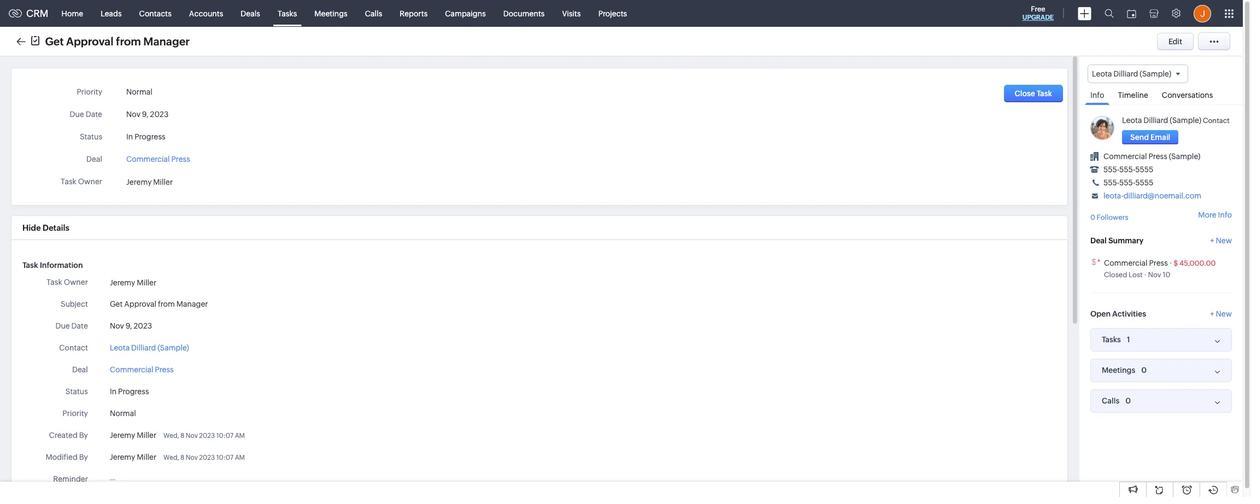 Task type: describe. For each thing, give the bounding box(es) containing it.
commercial press (sample)
[[1104, 152, 1201, 161]]

leota-dilliard@noemail.com
[[1104, 191, 1202, 200]]

0 followers
[[1091, 213, 1129, 222]]

leota dilliard (sample) contact
[[1123, 116, 1230, 125]]

press for commercial press (sample) link
[[1149, 152, 1168, 161]]

visits link
[[554, 0, 590, 27]]

task down task information
[[46, 278, 62, 287]]

campaigns
[[445, 9, 486, 18]]

1 vertical spatial approval
[[124, 300, 156, 308]]

crm link
[[9, 8, 48, 19]]

edit button
[[1158, 33, 1194, 50]]

hide details link
[[22, 223, 69, 232]]

1 vertical spatial in progress
[[110, 387, 149, 396]]

1 vertical spatial due
[[55, 322, 70, 330]]

0 for calls
[[1126, 396, 1131, 405]]

deal summary
[[1091, 236, 1144, 245]]

timeline link
[[1113, 83, 1154, 105]]

2 vertical spatial commercial press link
[[110, 364, 174, 376]]

1 vertical spatial due date
[[55, 322, 88, 330]]

1 horizontal spatial info
[[1219, 211, 1233, 220]]

1 vertical spatial manager
[[177, 300, 208, 308]]

0 vertical spatial date
[[86, 110, 102, 119]]

1 vertical spatial get approval from manager
[[110, 300, 208, 308]]

info inside info link
[[1091, 91, 1105, 100]]

0 vertical spatial normal
[[126, 87, 152, 96]]

1 vertical spatial deal
[[1091, 236, 1107, 245]]

2 5555 from the top
[[1136, 178, 1154, 187]]

2 + from the top
[[1211, 309, 1215, 318]]

more info link
[[1199, 211, 1233, 220]]

commercial inside "commercial press · $ 45,000.00 closed lost · nov 10"
[[1105, 258, 1148, 267]]

home link
[[53, 0, 92, 27]]

1
[[1127, 335, 1131, 344]]

summary
[[1109, 236, 1144, 245]]

0 vertical spatial 0
[[1091, 213, 1096, 222]]

created
[[49, 431, 78, 440]]

edit
[[1169, 37, 1183, 46]]

leota dilliard (sample) inside field
[[1093, 69, 1172, 78]]

leota-dilliard@noemail.com link
[[1104, 191, 1202, 200]]

Leota Dilliard (Sample) field
[[1088, 65, 1189, 83]]

crm
[[26, 8, 48, 19]]

created by
[[49, 431, 88, 440]]

1 horizontal spatial tasks
[[1102, 335, 1121, 344]]

2 new from the top
[[1216, 309, 1233, 318]]

am for modified by
[[235, 454, 245, 462]]

information
[[40, 261, 83, 270]]

timeline
[[1118, 91, 1149, 100]]

commercial press (sample) link
[[1104, 152, 1201, 161]]

dilliard inside field
[[1114, 69, 1139, 78]]

1 vertical spatial nov 9, 2023
[[110, 322, 152, 330]]

1 vertical spatial progress
[[118, 387, 149, 396]]

commercial press for bottom "commercial press" link
[[110, 365, 174, 374]]

upgrade
[[1023, 14, 1054, 21]]

commercial for commercial press (sample) link
[[1104, 152, 1148, 161]]

1 vertical spatial date
[[71, 322, 88, 330]]

hide
[[22, 223, 41, 232]]

task left 'information'
[[22, 261, 38, 270]]

reports
[[400, 9, 428, 18]]

contact inside leota dilliard (sample) contact
[[1204, 117, 1230, 125]]

create menu element
[[1072, 0, 1099, 27]]

10
[[1163, 271, 1171, 279]]

search image
[[1105, 9, 1114, 18]]

1 vertical spatial leota dilliard (sample)
[[110, 343, 189, 352]]

0 vertical spatial owner
[[78, 177, 102, 186]]

1 vertical spatial priority
[[63, 409, 88, 418]]

deal for top "commercial press" link
[[86, 155, 102, 163]]

1 vertical spatial status
[[65, 387, 88, 396]]

nov inside "commercial press · $ 45,000.00 closed lost · nov 10"
[[1149, 271, 1162, 279]]

1 vertical spatial normal
[[110, 409, 136, 418]]

reports link
[[391, 0, 437, 27]]

1 5555 from the top
[[1136, 165, 1154, 174]]

subject
[[61, 300, 88, 308]]

1 new from the top
[[1216, 236, 1233, 245]]

0 horizontal spatial ·
[[1145, 271, 1147, 279]]

1 vertical spatial leota dilliard (sample) link
[[110, 342, 189, 354]]

tasks inside 'link'
[[278, 9, 297, 18]]

$
[[1174, 259, 1179, 267]]

deals link
[[232, 0, 269, 27]]

conversations
[[1162, 91, 1214, 100]]

deals
[[241, 9, 260, 18]]

modified by
[[46, 453, 88, 462]]

(sample) inside "link"
[[158, 343, 189, 352]]

wed, 8 nov 2023 10:07 am for created by
[[163, 432, 245, 440]]

create menu image
[[1078, 7, 1092, 20]]

reminder
[[53, 475, 88, 483]]

wed, for created by
[[163, 432, 179, 440]]

10:07 for modified by
[[216, 454, 234, 462]]

details
[[43, 223, 69, 232]]

task information
[[22, 261, 83, 270]]

commercial for bottom "commercial press" link
[[110, 365, 153, 374]]

projects
[[599, 9, 627, 18]]

contacts link
[[130, 0, 180, 27]]

1 horizontal spatial leota dilliard (sample) link
[[1123, 116, 1202, 125]]

profile element
[[1188, 0, 1218, 27]]

8 for created by
[[180, 432, 184, 440]]

0 vertical spatial priority
[[77, 87, 102, 96]]

open
[[1091, 309, 1111, 318]]

accounts
[[189, 9, 223, 18]]

leads
[[101, 9, 122, 18]]

1 vertical spatial leota
[[1123, 116, 1143, 125]]

0 horizontal spatial contact
[[59, 343, 88, 352]]

by for modified by
[[79, 453, 88, 462]]

by for created by
[[79, 431, 88, 440]]

home
[[62, 9, 83, 18]]

followers
[[1097, 213, 1129, 222]]

profile image
[[1194, 5, 1212, 22]]

1 vertical spatial calls
[[1102, 397, 1120, 405]]

modified
[[46, 453, 78, 462]]

closed
[[1105, 271, 1128, 279]]

2 vertical spatial dilliard
[[131, 343, 156, 352]]

0 vertical spatial due date
[[70, 110, 102, 119]]

8 for modified by
[[180, 454, 184, 462]]



Task type: vqa. For each thing, say whether or not it's contained in the screenshot.
the bottommost Commercial Press link
yes



Task type: locate. For each thing, give the bounding box(es) containing it.
info right more
[[1219, 211, 1233, 220]]

1 555-555-5555 from the top
[[1104, 165, 1154, 174]]

0 horizontal spatial 0
[[1091, 213, 1096, 222]]

contact down conversations
[[1204, 117, 1230, 125]]

(sample)
[[1140, 69, 1172, 78], [1170, 116, 1202, 125], [1169, 152, 1201, 161], [158, 343, 189, 352]]

calls link
[[356, 0, 391, 27]]

0 vertical spatial progress
[[135, 132, 165, 141]]

1 horizontal spatial ·
[[1170, 258, 1173, 267]]

0 for meetings
[[1142, 366, 1147, 374]]

+ down 45,000.00
[[1211, 309, 1215, 318]]

1 vertical spatial +
[[1211, 309, 1215, 318]]

by right created
[[79, 431, 88, 440]]

1 wed, from the top
[[163, 432, 179, 440]]

by
[[79, 431, 88, 440], [79, 453, 88, 462]]

1 horizontal spatial 0
[[1126, 396, 1131, 405]]

1 horizontal spatial calls
[[1102, 397, 1120, 405]]

1 am from the top
[[235, 432, 245, 440]]

calls
[[365, 9, 382, 18], [1102, 397, 1120, 405]]

1 horizontal spatial meetings
[[1102, 366, 1136, 375]]

tasks left 1
[[1102, 335, 1121, 344]]

(sample) inside field
[[1140, 69, 1172, 78]]

am
[[235, 432, 245, 440], [235, 454, 245, 462]]

task
[[1037, 89, 1053, 98], [61, 177, 77, 186], [22, 261, 38, 270], [46, 278, 62, 287]]

0 horizontal spatial calls
[[365, 9, 382, 18]]

1 + new from the top
[[1211, 236, 1233, 245]]

deal for bottom "commercial press" link
[[72, 365, 88, 374]]

new
[[1216, 236, 1233, 245], [1216, 309, 1233, 318]]

+ new
[[1211, 236, 1233, 245], [1211, 309, 1233, 318]]

contacts
[[139, 9, 172, 18]]

get
[[45, 35, 64, 47], [110, 300, 123, 308]]

0 vertical spatial 555-555-5555
[[1104, 165, 1154, 174]]

commercial press · $ 45,000.00 closed lost · nov 10
[[1105, 258, 1216, 279]]

0 horizontal spatial from
[[116, 35, 141, 47]]

task up details
[[61, 177, 77, 186]]

1 horizontal spatial leota dilliard (sample)
[[1093, 69, 1172, 78]]

1 horizontal spatial contact
[[1204, 117, 1230, 125]]

2 10:07 from the top
[[216, 454, 234, 462]]

1 vertical spatial 9,
[[126, 322, 132, 330]]

task owner
[[61, 177, 102, 186], [46, 278, 88, 287]]

1 vertical spatial dilliard
[[1144, 116, 1169, 125]]

8
[[180, 432, 184, 440], [180, 454, 184, 462]]

1 vertical spatial commercial press link
[[1105, 258, 1168, 267]]

0 vertical spatial + new
[[1211, 236, 1233, 245]]

0 vertical spatial by
[[79, 431, 88, 440]]

from
[[116, 35, 141, 47], [158, 300, 175, 308]]

commercial press for top "commercial press" link
[[126, 155, 190, 163]]

info left timeline
[[1091, 91, 1105, 100]]

0 vertical spatial info
[[1091, 91, 1105, 100]]

1 horizontal spatial approval
[[124, 300, 156, 308]]

press for bottom "commercial press" link
[[155, 365, 174, 374]]

0
[[1091, 213, 1096, 222], [1142, 366, 1147, 374], [1126, 396, 1131, 405]]

wed,
[[163, 432, 179, 440], [163, 454, 179, 462]]

calendar image
[[1128, 9, 1137, 18]]

press for top "commercial press" link
[[171, 155, 190, 163]]

owner
[[78, 177, 102, 186], [64, 278, 88, 287]]

0 vertical spatial in
[[126, 132, 133, 141]]

·
[[1170, 258, 1173, 267], [1145, 271, 1147, 279]]

am for created by
[[235, 432, 245, 440]]

0 vertical spatial commercial press link
[[126, 151, 190, 163]]

1 by from the top
[[79, 431, 88, 440]]

hide details
[[22, 223, 69, 232]]

more info
[[1199, 211, 1233, 220]]

+
[[1211, 236, 1215, 245], [1211, 309, 1215, 318]]

accounts link
[[180, 0, 232, 27]]

2 wed, 8 nov 2023 10:07 am from the top
[[163, 454, 245, 462]]

0 vertical spatial meetings
[[315, 9, 348, 18]]

0 horizontal spatial approval
[[66, 35, 114, 47]]

555-555-5555
[[1104, 165, 1154, 174], [1104, 178, 1154, 187]]

leota-
[[1104, 191, 1124, 200]]

1 vertical spatial commercial press
[[110, 365, 174, 374]]

jeremy
[[126, 178, 152, 187], [110, 278, 135, 287], [110, 431, 135, 440], [110, 453, 135, 462]]

documents link
[[495, 0, 554, 27]]

0 vertical spatial am
[[235, 432, 245, 440]]

1 vertical spatial task owner
[[46, 278, 88, 287]]

9,
[[142, 110, 149, 119], [126, 322, 132, 330]]

due date
[[70, 110, 102, 119], [55, 322, 88, 330]]

2 + new from the top
[[1211, 309, 1233, 318]]

press
[[1149, 152, 1168, 161], [171, 155, 190, 163], [1150, 258, 1168, 267], [155, 365, 174, 374]]

2 vertical spatial 0
[[1126, 396, 1131, 405]]

wed, for modified by
[[163, 454, 179, 462]]

0 horizontal spatial info
[[1091, 91, 1105, 100]]

0 vertical spatial ·
[[1170, 258, 1173, 267]]

2 am from the top
[[235, 454, 245, 462]]

documents
[[504, 9, 545, 18]]

1 vertical spatial owner
[[64, 278, 88, 287]]

1 horizontal spatial leota
[[1093, 69, 1112, 78]]

1 horizontal spatial 9,
[[142, 110, 149, 119]]

10:07
[[216, 432, 234, 440], [216, 454, 234, 462]]

0 vertical spatial 5555
[[1136, 165, 1154, 174]]

1 vertical spatial info
[[1219, 211, 1233, 220]]

wed, 8 nov 2023 10:07 am for modified by
[[163, 454, 245, 462]]

1 vertical spatial wed, 8 nov 2023 10:07 am
[[163, 454, 245, 462]]

2 wed, from the top
[[163, 454, 179, 462]]

2 8 from the top
[[180, 454, 184, 462]]

0 vertical spatial get
[[45, 35, 64, 47]]

open activities
[[1091, 309, 1147, 318]]

1 vertical spatial contact
[[59, 343, 88, 352]]

leota dilliard (sample)
[[1093, 69, 1172, 78], [110, 343, 189, 352]]

meetings link
[[306, 0, 356, 27]]

priority
[[77, 87, 102, 96], [63, 409, 88, 418]]

0 vertical spatial leota dilliard (sample) link
[[1123, 116, 1202, 125]]

info link
[[1085, 83, 1110, 105]]

tasks
[[278, 9, 297, 18], [1102, 335, 1121, 344]]

activities
[[1113, 309, 1147, 318]]

commercial for top "commercial press" link
[[126, 155, 170, 163]]

5555 up leota-dilliard@noemail.com
[[1136, 178, 1154, 187]]

free
[[1031, 5, 1046, 13]]

+ down more info
[[1211, 236, 1215, 245]]

None button
[[1123, 130, 1179, 144]]

1 vertical spatial meetings
[[1102, 366, 1136, 375]]

leads link
[[92, 0, 130, 27]]

1 vertical spatial 8
[[180, 454, 184, 462]]

due
[[70, 110, 84, 119], [55, 322, 70, 330]]

0 horizontal spatial get
[[45, 35, 64, 47]]

0 vertical spatial deal
[[86, 155, 102, 163]]

nov 9, 2023
[[126, 110, 169, 119], [110, 322, 152, 330]]

get right subject
[[110, 300, 123, 308]]

0 horizontal spatial dilliard
[[131, 343, 156, 352]]

0 vertical spatial approval
[[66, 35, 114, 47]]

0 horizontal spatial leota dilliard (sample)
[[110, 343, 189, 352]]

1 vertical spatial from
[[158, 300, 175, 308]]

projects link
[[590, 0, 636, 27]]

0 vertical spatial leota dilliard (sample)
[[1093, 69, 1172, 78]]

0 vertical spatial 9,
[[142, 110, 149, 119]]

1 vertical spatial get
[[110, 300, 123, 308]]

0 vertical spatial manager
[[143, 35, 190, 47]]

0 vertical spatial nov 9, 2023
[[126, 110, 169, 119]]

0 horizontal spatial leota
[[110, 343, 130, 352]]

1 vertical spatial new
[[1216, 309, 1233, 318]]

1 vertical spatial 10:07
[[216, 454, 234, 462]]

conversations link
[[1157, 83, 1219, 105]]

approval
[[66, 35, 114, 47], [124, 300, 156, 308]]

contact down subject
[[59, 343, 88, 352]]

0 vertical spatial leota
[[1093, 69, 1112, 78]]

campaigns link
[[437, 0, 495, 27]]

search element
[[1099, 0, 1121, 27]]

leota inside "link"
[[110, 343, 130, 352]]

0 vertical spatial wed,
[[163, 432, 179, 440]]

2 vertical spatial leota
[[110, 343, 130, 352]]

2 by from the top
[[79, 453, 88, 462]]

miller
[[153, 178, 173, 187], [137, 278, 156, 287], [137, 431, 156, 440], [137, 453, 156, 462]]

free upgrade
[[1023, 5, 1054, 21]]

0 vertical spatial in progress
[[126, 132, 165, 141]]

normal
[[126, 87, 152, 96], [110, 409, 136, 418]]

meetings left calls link
[[315, 9, 348, 18]]

0 horizontal spatial meetings
[[315, 9, 348, 18]]

lost
[[1129, 271, 1143, 279]]

1 wed, 8 nov 2023 10:07 am from the top
[[163, 432, 245, 440]]

close
[[1015, 89, 1036, 98]]

task owner down 'information'
[[46, 278, 88, 287]]

555-555-5555 down commercial press (sample) at the right top
[[1104, 165, 1154, 174]]

wed, 8 nov 2023 10:07 am
[[163, 432, 245, 440], [163, 454, 245, 462]]

progress
[[135, 132, 165, 141], [118, 387, 149, 396]]

0 vertical spatial tasks
[[278, 9, 297, 18]]

0 horizontal spatial tasks
[[278, 9, 297, 18]]

1 vertical spatial by
[[79, 453, 88, 462]]

· left $
[[1170, 258, 1173, 267]]

get approval from manager
[[45, 35, 190, 47], [110, 300, 208, 308]]

commercial
[[1104, 152, 1148, 161], [126, 155, 170, 163], [1105, 258, 1148, 267], [110, 365, 153, 374]]

+ new link
[[1211, 236, 1233, 250]]

0 horizontal spatial 9,
[[126, 322, 132, 330]]

2 horizontal spatial dilliard
[[1144, 116, 1169, 125]]

close task link
[[1004, 85, 1064, 102]]

1 vertical spatial 0
[[1142, 366, 1147, 374]]

1 8 from the top
[[180, 432, 184, 440]]

task owner up details
[[61, 177, 102, 186]]

0 vertical spatial get approval from manager
[[45, 35, 190, 47]]

1 vertical spatial ·
[[1145, 271, 1147, 279]]

commercial press
[[126, 155, 190, 163], [110, 365, 174, 374]]

1 horizontal spatial dilliard
[[1114, 69, 1139, 78]]

dilliard@noemail.com
[[1124, 191, 1202, 200]]

1 horizontal spatial in
[[126, 132, 133, 141]]

nov
[[126, 110, 141, 119], [1149, 271, 1162, 279], [110, 322, 124, 330], [186, 432, 198, 440], [186, 454, 198, 462]]

get down crm at the left of the page
[[45, 35, 64, 47]]

5555
[[1136, 165, 1154, 174], [1136, 178, 1154, 187]]

status
[[80, 132, 102, 141], [65, 387, 88, 396]]

visits
[[562, 9, 581, 18]]

more
[[1199, 211, 1217, 220]]

0 vertical spatial due
[[70, 110, 84, 119]]

1 10:07 from the top
[[216, 432, 234, 440]]

task right close
[[1037, 89, 1053, 98]]

555-555-5555 up leota-
[[1104, 178, 1154, 187]]

in
[[126, 132, 133, 141], [110, 387, 117, 396]]

in progress
[[126, 132, 165, 141], [110, 387, 149, 396]]

jeremy miller
[[126, 178, 173, 187], [110, 278, 156, 287], [110, 431, 156, 440], [110, 453, 156, 462]]

0 vertical spatial status
[[80, 132, 102, 141]]

10:07 for created by
[[216, 432, 234, 440]]

45,000.00
[[1180, 259, 1216, 267]]

0 vertical spatial dilliard
[[1114, 69, 1139, 78]]

0 vertical spatial 8
[[180, 432, 184, 440]]

2 horizontal spatial leota
[[1123, 116, 1143, 125]]

leota dilliard (sample) link
[[1123, 116, 1202, 125], [110, 342, 189, 354]]

press inside "commercial press · $ 45,000.00 closed lost · nov 10"
[[1150, 258, 1168, 267]]

leota inside field
[[1093, 69, 1112, 78]]

2 horizontal spatial 0
[[1142, 366, 1147, 374]]

by right modified
[[79, 453, 88, 462]]

555-
[[1104, 165, 1120, 174], [1120, 165, 1136, 174], [1104, 178, 1120, 187], [1120, 178, 1136, 187]]

· right "lost"
[[1145, 271, 1147, 279]]

0 vertical spatial contact
[[1204, 117, 1230, 125]]

1 vertical spatial in
[[110, 387, 117, 396]]

tasks right "deals" link
[[278, 9, 297, 18]]

0 vertical spatial task owner
[[61, 177, 102, 186]]

5555 down commercial press (sample) link
[[1136, 165, 1154, 174]]

2 555-555-5555 from the top
[[1104, 178, 1154, 187]]

close task
[[1015, 89, 1053, 98]]

meetings down 1
[[1102, 366, 1136, 375]]

1 + from the top
[[1211, 236, 1215, 245]]

meetings
[[315, 9, 348, 18], [1102, 366, 1136, 375]]

0 vertical spatial 10:07
[[216, 432, 234, 440]]

tasks link
[[269, 0, 306, 27]]

deal
[[86, 155, 102, 163], [1091, 236, 1107, 245], [72, 365, 88, 374]]

0 horizontal spatial leota dilliard (sample) link
[[110, 342, 189, 354]]



